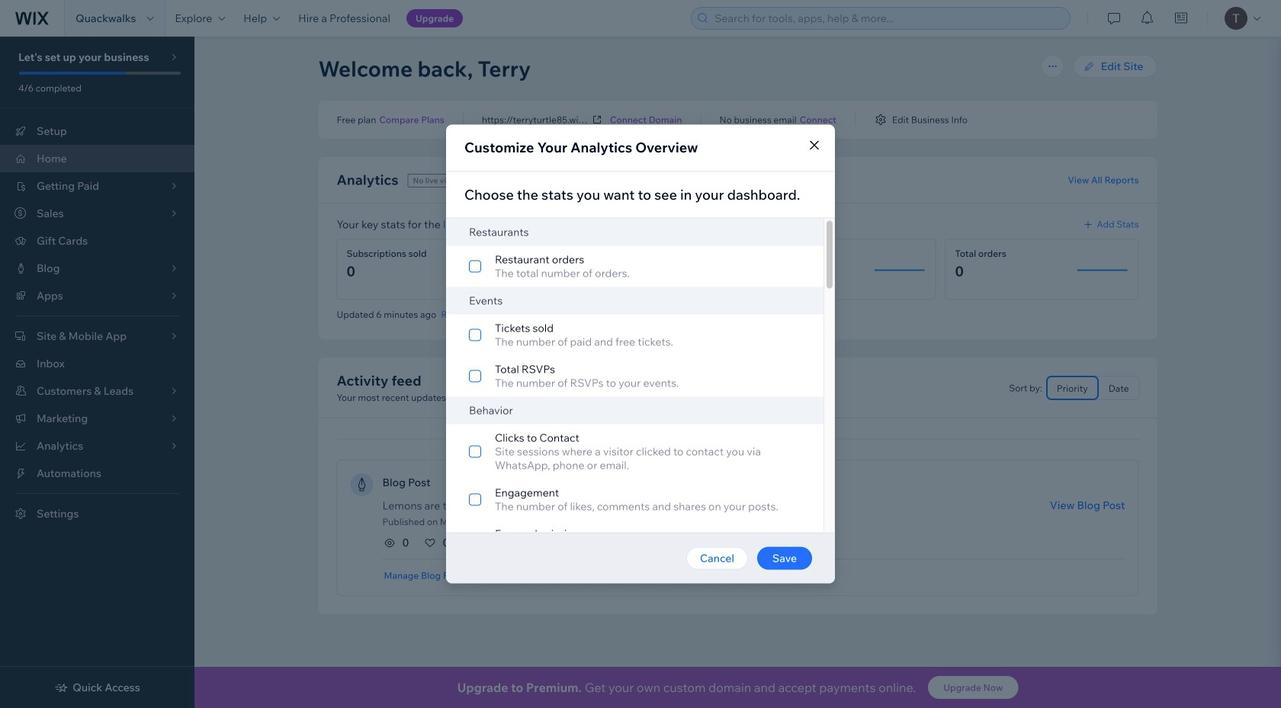 Task type: describe. For each thing, give the bounding box(es) containing it.
Search for tools, apps, help & more... field
[[710, 8, 1066, 29]]



Task type: locate. For each thing, give the bounding box(es) containing it.
None checkbox
[[446, 246, 824, 287], [446, 479, 824, 520], [446, 246, 824, 287], [446, 479, 824, 520]]

None checkbox
[[446, 315, 824, 356], [446, 356, 824, 397], [446, 424, 824, 479], [446, 520, 824, 562], [446, 315, 824, 356], [446, 356, 824, 397], [446, 424, 824, 479], [446, 520, 824, 562]]

sidebar element
[[0, 37, 194, 708]]



Task type: vqa. For each thing, say whether or not it's contained in the screenshot.
map within Located Map Display all your locations on a map
no



